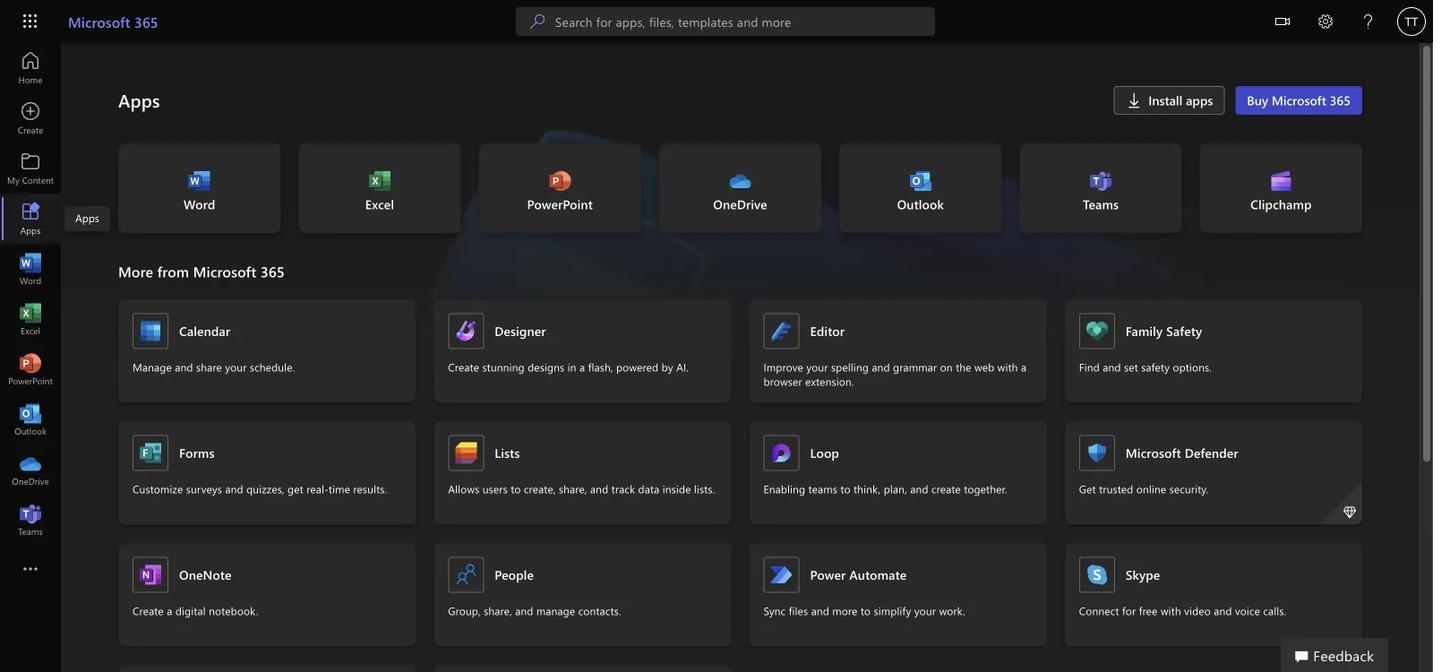 Task type: locate. For each thing, give the bounding box(es) containing it.
0 horizontal spatial 365
[[134, 12, 158, 31]]

1 horizontal spatial your
[[807, 360, 829, 374]]

create left stunning
[[448, 360, 479, 374]]

and right plan,
[[911, 482, 929, 496]]

and left track
[[590, 482, 609, 496]]

1 horizontal spatial apps
[[118, 88, 160, 112]]

safety
[[1167, 323, 1203, 339]]

share, right create,
[[559, 482, 587, 496]]

to
[[511, 482, 521, 496], [841, 482, 851, 496], [861, 604, 871, 618]]

and left 'set'
[[1103, 360, 1122, 374]]

None search field
[[516, 7, 935, 36]]

1 vertical spatial apps
[[75, 211, 99, 225]]

0 vertical spatial apps
[[118, 88, 160, 112]]

sync files and more to simplify your work.
[[764, 604, 966, 618]]

browser
[[764, 374, 803, 388]]

to right more at the right bottom of the page
[[861, 604, 871, 618]]

1 vertical spatial share,
[[484, 604, 512, 618]]

feedback
[[1314, 645, 1375, 664]]

0 vertical spatial with
[[998, 360, 1019, 374]]

powerpoint
[[527, 196, 593, 212]]

results.
[[353, 482, 387, 496]]

1 horizontal spatial 365
[[261, 262, 285, 281]]

microsoft 365 banner
[[0, 0, 1434, 46]]

customize surveys and quizzes, get real-time results.
[[133, 482, 387, 496]]

to for loop
[[841, 482, 851, 496]]

your right share
[[225, 360, 247, 374]]

1 horizontal spatial to
[[841, 482, 851, 496]]

your inside improve your spelling and grammar on the web with a browser extension.
[[807, 360, 829, 374]]

teams. meet, share, and chat.. element
[[1020, 143, 1183, 233]]

a right web
[[1022, 360, 1027, 374]]

and
[[175, 360, 193, 374], [872, 360, 890, 374], [1103, 360, 1122, 374], [225, 482, 243, 496], [590, 482, 609, 496], [911, 482, 929, 496], [515, 604, 534, 618], [811, 604, 830, 618], [1214, 604, 1233, 618]]

0 horizontal spatial create
[[133, 604, 164, 618]]

excel image
[[22, 310, 39, 328]]

work.
[[940, 604, 966, 618]]

2 horizontal spatial 365
[[1330, 92, 1351, 108]]

more from microsoft 365
[[118, 262, 285, 281]]

excel link
[[299, 143, 461, 233]]

outlook link
[[840, 143, 1002, 233]]

people
[[495, 566, 534, 583]]

1 vertical spatial 365
[[1330, 92, 1351, 108]]

lists.
[[694, 482, 715, 496]]

more
[[118, 262, 153, 281]]

0 vertical spatial share,
[[559, 482, 587, 496]]

calendar
[[179, 323, 230, 339]]

microsoft inside microsoft 365 banner
[[68, 12, 130, 31]]

0 horizontal spatial with
[[998, 360, 1019, 374]]

share,
[[559, 482, 587, 496], [484, 604, 512, 618]]

a left digital
[[167, 604, 172, 618]]

powerpoint. easily make presentations.. element
[[479, 143, 641, 233]]

quizzes,
[[247, 482, 285, 496]]

your left spelling
[[807, 360, 829, 374]]

microsoft
[[68, 12, 130, 31], [1272, 92, 1327, 108], [193, 262, 257, 281], [1126, 444, 1182, 461]]

0 horizontal spatial apps
[[75, 211, 99, 225]]

home image
[[22, 59, 39, 77]]

share, right group,
[[484, 604, 512, 618]]

from
[[157, 262, 189, 281]]

manage and share your schedule.
[[133, 360, 295, 374]]

connect for free with video and voice calls.
[[1080, 604, 1287, 618]]

files
[[789, 604, 808, 618]]

plan,
[[884, 482, 908, 496]]

to left think,
[[841, 482, 851, 496]]

1 horizontal spatial create
[[448, 360, 479, 374]]

lists
[[495, 444, 520, 461]]

create left digital
[[133, 604, 164, 618]]

data
[[638, 482, 660, 496]]

2 horizontal spatial a
[[1022, 360, 1027, 374]]

editor
[[811, 323, 845, 339]]

power
[[811, 566, 846, 583]]

online
[[1137, 482, 1167, 496]]

and right spelling
[[872, 360, 890, 374]]

apps down microsoft 365
[[118, 88, 160, 112]]

2 vertical spatial 365
[[261, 262, 285, 281]]

extension.
[[806, 374, 854, 388]]

create for designer
[[448, 360, 479, 374]]

navigation
[[0, 43, 61, 545]]

microsoft inside buy microsoft 365 button
[[1272, 92, 1327, 108]]

your left work.
[[915, 604, 936, 618]]

clipchamp
[[1251, 196, 1312, 212]]

1 vertical spatial with
[[1161, 604, 1182, 618]]

connect
[[1080, 604, 1120, 618]]

microsoft defender
[[1126, 444, 1239, 461]]

with
[[998, 360, 1019, 374], [1161, 604, 1182, 618]]

stunning
[[483, 360, 525, 374]]

defender
[[1185, 444, 1239, 461]]

Search box. Suggestions appear as you type. search field
[[555, 7, 935, 36]]

with right free
[[1161, 604, 1182, 618]]

word. write, share, and make real time edits.. element
[[118, 143, 281, 233]]

a right the in
[[580, 360, 585, 374]]

get
[[288, 482, 304, 496]]

feedback button
[[1282, 638, 1389, 672]]

0 vertical spatial create
[[448, 360, 479, 374]]

create,
[[524, 482, 556, 496]]

and left manage
[[515, 604, 534, 618]]

track
[[612, 482, 635, 496]]

free
[[1140, 604, 1158, 618]]

share
[[196, 360, 222, 374]]

flash,
[[588, 360, 613, 374]]

a inside improve your spelling and grammar on the web with a browser extension.
[[1022, 360, 1027, 374]]

forms
[[179, 444, 215, 461]]

think,
[[854, 482, 881, 496]]


[[1276, 14, 1290, 29]]

family
[[1126, 323, 1163, 339]]

users
[[483, 482, 508, 496]]

0 horizontal spatial share,
[[484, 604, 512, 618]]

with inside improve your spelling and grammar on the web with a browser extension.
[[998, 360, 1019, 374]]

apps right apps icon
[[75, 211, 99, 225]]

a
[[580, 360, 585, 374], [1022, 360, 1027, 374], [167, 604, 172, 618]]

notebook.
[[209, 604, 258, 618]]

onedrive link
[[659, 143, 822, 233]]

to right the users
[[511, 482, 521, 496]]

options.
[[1173, 360, 1212, 374]]

with right web
[[998, 360, 1019, 374]]

skype
[[1126, 566, 1161, 583]]

in
[[568, 360, 577, 374]]

microsoft 365
[[68, 12, 158, 31]]

2 horizontal spatial to
[[861, 604, 871, 618]]

customize
[[133, 482, 183, 496]]

excel
[[365, 196, 394, 212]]

my content image
[[22, 160, 39, 177]]

0 horizontal spatial to
[[511, 482, 521, 496]]

apps element
[[0, 194, 61, 244]]

web
[[975, 360, 995, 374]]

real-
[[307, 482, 329, 496]]

and right files
[[811, 604, 830, 618]]

0 vertical spatial 365
[[134, 12, 158, 31]]

your
[[225, 360, 247, 374], [807, 360, 829, 374], [915, 604, 936, 618]]

1 vertical spatial create
[[133, 604, 164, 618]]

improve your spelling and grammar on the web with a browser extension.
[[764, 360, 1027, 388]]

tt button
[[1391, 0, 1434, 43]]

2 horizontal spatial your
[[915, 604, 936, 618]]

create a digital notebook.
[[133, 604, 258, 618]]



Task type: vqa. For each thing, say whether or not it's contained in the screenshot.
plan,
yes



Task type: describe. For each thing, give the bounding box(es) containing it.
group, share, and manage contacts.
[[448, 604, 622, 618]]

power automate
[[811, 566, 907, 583]]

for
[[1123, 604, 1136, 618]]

0 horizontal spatial your
[[225, 360, 247, 374]]

apps
[[1187, 92, 1214, 108]]

buy microsoft 365
[[1248, 92, 1351, 108]]

create image
[[22, 109, 39, 127]]

set
[[1125, 360, 1139, 374]]

security.
[[1170, 482, 1209, 496]]

buy microsoft 365 button
[[1236, 86, 1363, 115]]

clipchamp link
[[1201, 143, 1363, 233]]

voice
[[1236, 604, 1261, 618]]

by
[[662, 360, 674, 374]]

more
[[833, 604, 858, 618]]

and right surveys at the bottom of page
[[225, 482, 243, 496]]

clipchamp. make and edit videos.. element
[[1201, 143, 1363, 233]]

0 horizontal spatial a
[[167, 604, 172, 618]]

allows
[[448, 482, 480, 496]]

create stunning designs in a flash, powered by ai.
[[448, 360, 689, 374]]

install apps
[[1149, 92, 1214, 108]]

requires a microsoft 365 subscription image
[[1343, 505, 1358, 519]]

to for lists
[[511, 482, 521, 496]]

tt
[[1406, 14, 1419, 28]]

1 horizontal spatial share,
[[559, 482, 587, 496]]

outlook. email, schedule, and set tasks.. element
[[840, 143, 1002, 233]]

teams link
[[1020, 143, 1183, 233]]

together.
[[964, 482, 1008, 496]]

apps inside apps tooltip
[[75, 211, 99, 225]]

create
[[932, 482, 961, 496]]

trusted
[[1100, 482, 1134, 496]]

on
[[941, 360, 953, 374]]

sync
[[764, 604, 786, 618]]

none search field inside microsoft 365 banner
[[516, 7, 935, 36]]

allows users to create, share, and track data inside lists.
[[448, 482, 715, 496]]

and left voice
[[1214, 604, 1233, 618]]

onedrive
[[714, 196, 768, 212]]

and inside improve your spelling and grammar on the web with a browser extension.
[[872, 360, 890, 374]]

time
[[329, 482, 350, 496]]

apps image
[[22, 210, 39, 228]]

get
[[1080, 482, 1097, 496]]

install
[[1149, 92, 1183, 108]]

inside
[[663, 482, 691, 496]]

buy
[[1248, 92, 1269, 108]]

manage
[[537, 604, 576, 618]]

contacts.
[[579, 604, 622, 618]]

group,
[[448, 604, 481, 618]]

surveys
[[186, 482, 222, 496]]

word image
[[22, 260, 39, 278]]

onedrive image
[[22, 461, 39, 479]]

and left share
[[175, 360, 193, 374]]

enabling teams to think, plan, and create together.
[[764, 482, 1008, 496]]

simplify
[[874, 604, 912, 618]]

onenote
[[179, 566, 232, 583]]

365 inside button
[[1330, 92, 1351, 108]]

word
[[184, 196, 215, 212]]

powerpoint image
[[22, 360, 39, 378]]

powered
[[617, 360, 659, 374]]

create for onenote
[[133, 604, 164, 618]]

ai.
[[677, 360, 689, 374]]

onedrive. safely store files, photos, and more.. element
[[659, 143, 822, 233]]

improve
[[764, 360, 804, 374]]

designs
[[528, 360, 565, 374]]

outlook
[[898, 196, 944, 212]]

automate
[[850, 566, 907, 583]]

video
[[1185, 604, 1211, 618]]

digital
[[175, 604, 206, 618]]

excel. budget, plan, and calculate.. element
[[299, 143, 461, 233]]

family safety
[[1126, 323, 1203, 339]]

calls.
[[1264, 604, 1287, 618]]

get trusted online security.
[[1080, 482, 1209, 496]]

find and set safety options.
[[1080, 360, 1212, 374]]

teams image
[[22, 511, 39, 529]]

spelling
[[832, 360, 869, 374]]

manage
[[133, 360, 172, 374]]

loop
[[811, 444, 840, 461]]

1 horizontal spatial a
[[580, 360, 585, 374]]

apps tooltip
[[65, 206, 110, 231]]

install apps button
[[1114, 86, 1225, 115]]

find
[[1080, 360, 1100, 374]]

designer
[[495, 323, 546, 339]]

1 horizontal spatial with
[[1161, 604, 1182, 618]]

365 inside banner
[[134, 12, 158, 31]]

outlook image
[[22, 410, 39, 428]]

powerpoint link
[[479, 143, 641, 233]]

teams
[[1083, 196, 1119, 212]]

view more apps image
[[22, 561, 39, 579]]

schedule.
[[250, 360, 295, 374]]

teams
[[809, 482, 838, 496]]



